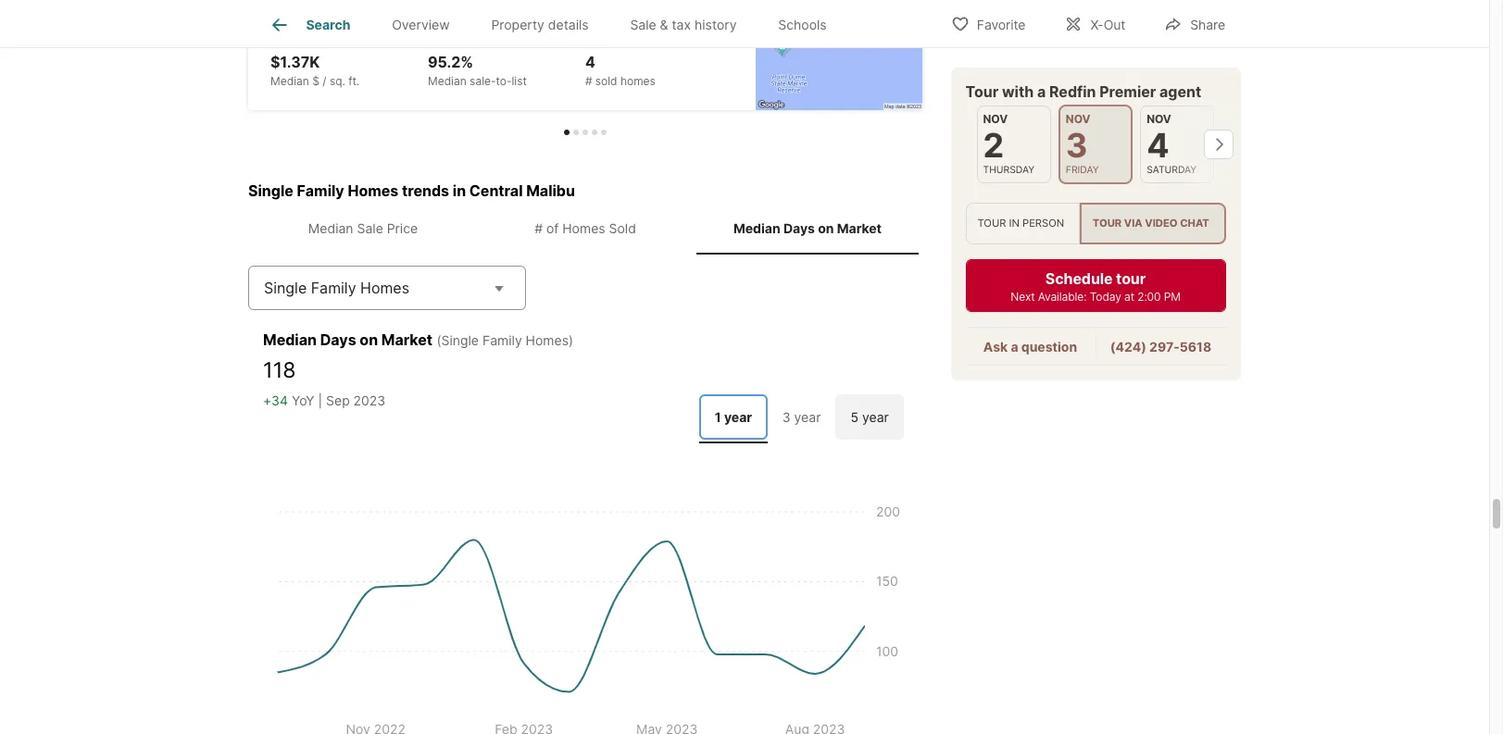 Task type: describe. For each thing, give the bounding box(es) containing it.
thursday
[[984, 163, 1036, 175]]

113
[[428, 3, 452, 21]]

median inside 95.2% median sale-to-list
[[428, 74, 467, 88]]

next image
[[1205, 129, 1234, 159]]

median days on market
[[734, 220, 882, 236]]

list box containing tour in person
[[966, 202, 1227, 244]]

in inside list box
[[1010, 216, 1021, 229]]

4 # sold homes
[[585, 53, 656, 88]]

nov 4 saturday
[[1148, 111, 1198, 175]]

property
[[491, 17, 545, 33]]

118
[[263, 358, 296, 384]]

available:
[[1039, 289, 1088, 303]]

on for median days on market (single family homes) 118
[[360, 331, 378, 350]]

question
[[1022, 338, 1078, 354]]

on inside 113 median days on mkt.
[[498, 24, 511, 38]]

sale inside 'tab'
[[630, 17, 657, 33]]

# of homes sold
[[535, 220, 636, 236]]

share
[[1191, 16, 1226, 32]]

tour with a redfin premier agent
[[966, 82, 1202, 100]]

price
[[331, 24, 357, 38]]

days for median days on market
[[784, 220, 815, 236]]

sq.
[[330, 74, 345, 88]]

1
[[715, 409, 721, 425]]

tour
[[1117, 269, 1147, 287]]

tax
[[672, 17, 691, 33]]

premier
[[1101, 82, 1157, 100]]

list inside the $9.25m median list price
[[312, 24, 328, 38]]

nov for 4
[[1148, 111, 1172, 125]]

# inside 4 # sold homes
[[585, 74, 592, 88]]

median sale price
[[308, 220, 418, 236]]

image image
[[756, 0, 923, 110]]

tab list containing search
[[248, 0, 863, 47]]

single family homes
[[264, 279, 410, 298]]

video
[[1146, 216, 1179, 229]]

malibu
[[526, 181, 575, 200]]

95.2% median sale-to-list
[[428, 53, 527, 88]]

slide 4 dot image
[[592, 129, 598, 135]]

search
[[306, 17, 351, 33]]

2:00
[[1138, 289, 1162, 303]]

share button
[[1149, 4, 1242, 42]]

ask
[[984, 338, 1009, 354]]

carousel group
[[241, 0, 945, 135]]

history
[[695, 17, 737, 33]]

0 vertical spatial homes
[[627, 24, 662, 38]]

slide 3 dot image
[[583, 129, 588, 135]]

yoy
[[292, 393, 315, 408]]

single for single family homes
[[264, 279, 307, 298]]

single family homes trends in central malibu
[[248, 181, 575, 200]]

schools
[[779, 17, 827, 33]]

tab list containing 1 year
[[696, 391, 908, 444]]

# listed homes
[[585, 24, 662, 38]]

year for 1 year
[[724, 409, 752, 425]]

1 horizontal spatial a
[[1038, 82, 1047, 100]]

x-out
[[1091, 16, 1126, 32]]

ft.
[[349, 74, 360, 88]]

$1.37k
[[271, 53, 320, 71]]

market for median days on market
[[837, 220, 882, 236]]

tour for tour via video chat
[[1094, 216, 1123, 229]]

median days on market (single family homes) 118
[[263, 331, 574, 384]]

sold
[[596, 74, 618, 88]]

slide 5 dot image
[[601, 129, 607, 135]]

$9.25m
[[271, 3, 327, 21]]

sale & tax history tab
[[610, 3, 758, 47]]

on for median days on market
[[818, 220, 834, 236]]

(single
[[437, 333, 479, 349]]

nov 3 friday
[[1067, 111, 1100, 175]]

nov 2 thursday
[[984, 111, 1036, 175]]

|
[[318, 393, 323, 408]]

+34 yoy | sep 2023
[[263, 393, 386, 408]]

homes for sold
[[563, 220, 606, 236]]

trends
[[402, 181, 449, 200]]

2023
[[354, 393, 386, 408]]

favorite
[[977, 16, 1026, 32]]

details
[[548, 17, 589, 33]]

3 inside tab
[[783, 409, 791, 425]]

sep
[[326, 393, 350, 408]]

/
[[323, 74, 327, 88]]

central
[[470, 181, 523, 200]]

(424)
[[1111, 338, 1147, 354]]

homes inside 4 # sold homes
[[621, 74, 656, 88]]

4 inside 4 # sold homes
[[585, 53, 596, 71]]

ask a question link
[[984, 338, 1078, 354]]

tab list containing median sale price
[[248, 202, 923, 255]]

of
[[547, 220, 559, 236]]

median inside median sale price tab
[[308, 220, 354, 236]]

slide 1 dot image
[[564, 129, 570, 135]]

&
[[660, 17, 669, 33]]



Task type: locate. For each thing, give the bounding box(es) containing it.
# for of
[[535, 220, 543, 236]]

1 vertical spatial 4
[[1148, 124, 1170, 165]]

pm
[[1165, 289, 1182, 303]]

family for single family homes trends in central malibu
[[297, 181, 344, 200]]

nov down with
[[984, 111, 1009, 125]]

tour in person
[[978, 216, 1065, 229]]

5618
[[1181, 338, 1213, 354]]

3 year from the left
[[863, 409, 889, 425]]

days
[[784, 220, 815, 236], [320, 331, 356, 350]]

slide 2 dot image
[[574, 129, 579, 135]]

on inside tab
[[818, 220, 834, 236]]

to-
[[496, 74, 512, 88]]

1 horizontal spatial days
[[784, 220, 815, 236]]

2 horizontal spatial year
[[863, 409, 889, 425]]

median inside median days on market tab
[[734, 220, 781, 236]]

days
[[470, 24, 495, 38]]

3 down redfin
[[1067, 124, 1089, 165]]

sale-
[[470, 74, 496, 88]]

at
[[1125, 289, 1135, 303]]

family for single family homes
[[311, 279, 356, 298]]

4
[[585, 53, 596, 71], [1148, 124, 1170, 165]]

a right ask
[[1012, 338, 1019, 354]]

# inside tab
[[535, 220, 543, 236]]

on
[[498, 24, 511, 38], [818, 220, 834, 236], [360, 331, 378, 350]]

sale
[[630, 17, 657, 33], [357, 220, 383, 236]]

year left 5
[[795, 409, 821, 425]]

1 vertical spatial homes
[[621, 74, 656, 88]]

median inside 113 median days on mkt.
[[428, 24, 467, 38]]

sale inside tab
[[357, 220, 383, 236]]

family up median sale price
[[297, 181, 344, 200]]

homes inside tab
[[563, 220, 606, 236]]

1 vertical spatial tab list
[[248, 202, 923, 255]]

0 vertical spatial days
[[784, 220, 815, 236]]

nov down tour with a redfin premier agent
[[1067, 111, 1092, 125]]

next
[[1012, 289, 1036, 303]]

0 horizontal spatial market
[[382, 331, 433, 350]]

market
[[837, 220, 882, 236], [382, 331, 433, 350]]

family right the (single
[[483, 333, 522, 349]]

median days on market tab
[[697, 205, 919, 251]]

2 vertical spatial tab list
[[696, 391, 908, 444]]

0 horizontal spatial days
[[320, 331, 356, 350]]

list
[[312, 24, 328, 38], [512, 74, 527, 88]]

median inside the median days on market (single family homes) 118
[[263, 331, 317, 350]]

via
[[1125, 216, 1144, 229]]

1 horizontal spatial market
[[837, 220, 882, 236]]

0 horizontal spatial 4
[[585, 53, 596, 71]]

1 horizontal spatial nov
[[1067, 111, 1092, 125]]

2 year from the left
[[795, 409, 821, 425]]

year for 5 year
[[863, 409, 889, 425]]

113 median days on mkt.
[[428, 3, 537, 38]]

1 horizontal spatial 3
[[1067, 124, 1089, 165]]

median
[[271, 24, 309, 38], [428, 24, 467, 38], [271, 74, 309, 88], [428, 74, 467, 88], [308, 220, 354, 236], [734, 220, 781, 236], [263, 331, 317, 350]]

0 vertical spatial #
[[585, 24, 592, 38]]

homes right "listed"
[[627, 24, 662, 38]]

mkt.
[[514, 24, 537, 38]]

sale left &
[[630, 17, 657, 33]]

median inside $1.37k median $ / sq. ft.
[[271, 74, 309, 88]]

$1.37k median $ / sq. ft.
[[271, 53, 360, 88]]

nov down "agent"
[[1148, 111, 1172, 125]]

2
[[984, 124, 1005, 165]]

market for median days on market (single family homes) 118
[[382, 331, 433, 350]]

nov for 3
[[1067, 111, 1092, 125]]

chat
[[1181, 216, 1210, 229]]

year for 3 year
[[795, 409, 821, 425]]

on inside the median days on market (single family homes) 118
[[360, 331, 378, 350]]

nov inside nov 3 friday
[[1067, 111, 1092, 125]]

schedule
[[1046, 269, 1114, 287]]

tab list
[[248, 0, 863, 47], [248, 202, 923, 255], [696, 391, 908, 444]]

5
[[851, 409, 859, 425]]

0 horizontal spatial sale
[[357, 220, 383, 236]]

1 vertical spatial sale
[[357, 220, 383, 236]]

a right with
[[1038, 82, 1047, 100]]

days for median days on market (single family homes) 118
[[320, 331, 356, 350]]

0 vertical spatial single
[[248, 181, 294, 200]]

market inside the median days on market (single family homes) 118
[[382, 331, 433, 350]]

in
[[453, 181, 466, 200], [1010, 216, 1021, 229]]

year
[[724, 409, 752, 425], [795, 409, 821, 425], [863, 409, 889, 425]]

3 year
[[783, 409, 821, 425]]

median inside the $9.25m median list price
[[271, 24, 309, 38]]

1 vertical spatial on
[[818, 220, 834, 236]]

0 horizontal spatial year
[[724, 409, 752, 425]]

$
[[312, 74, 320, 88]]

# for listed
[[585, 24, 592, 38]]

# left of
[[535, 220, 543, 236]]

tour left via on the right top of page
[[1094, 216, 1123, 229]]

1 vertical spatial family
[[311, 279, 356, 298]]

#
[[585, 24, 592, 38], [585, 74, 592, 88], [535, 220, 543, 236]]

1 vertical spatial #
[[585, 74, 592, 88]]

nov for 2
[[984, 111, 1009, 125]]

list inside 95.2% median sale-to-list
[[512, 74, 527, 88]]

1 horizontal spatial in
[[1010, 216, 1021, 229]]

family down median sale price tab
[[311, 279, 356, 298]]

1 horizontal spatial sale
[[630, 17, 657, 33]]

days inside the median days on market (single family homes) 118
[[320, 331, 356, 350]]

overview tab
[[371, 3, 471, 47]]

nov inside nov 4 saturday
[[1148, 111, 1172, 125]]

sold
[[609, 220, 636, 236]]

sale & tax history
[[630, 17, 737, 33]]

0 horizontal spatial 3
[[783, 409, 791, 425]]

1 vertical spatial a
[[1012, 338, 1019, 354]]

redfin
[[1050, 82, 1097, 100]]

# left "listed"
[[585, 24, 592, 38]]

1 nov from the left
[[984, 111, 1009, 125]]

schedule tour next available: today at 2:00 pm
[[1012, 269, 1182, 303]]

homes down price
[[360, 279, 410, 298]]

3 inside nov 3 friday
[[1067, 124, 1089, 165]]

price
[[387, 220, 418, 236]]

0 vertical spatial homes
[[348, 181, 399, 200]]

homes right the sold
[[621, 74, 656, 88]]

1 vertical spatial homes
[[563, 220, 606, 236]]

3
[[1067, 124, 1089, 165], [783, 409, 791, 425]]

1 vertical spatial market
[[382, 331, 433, 350]]

4 down details
[[585, 53, 596, 71]]

days inside tab
[[784, 220, 815, 236]]

homes for trends
[[348, 181, 399, 200]]

None button
[[1059, 104, 1134, 184], [978, 105, 1052, 183], [1141, 105, 1216, 183], [1059, 104, 1134, 184], [978, 105, 1052, 183], [1141, 105, 1216, 183]]

tour
[[966, 82, 1000, 100], [978, 216, 1007, 229], [1094, 216, 1123, 229]]

0 horizontal spatial nov
[[984, 111, 1009, 125]]

with
[[1003, 82, 1035, 100]]

a
[[1038, 82, 1047, 100], [1012, 338, 1019, 354]]

1 year from the left
[[724, 409, 752, 425]]

2 vertical spatial #
[[535, 220, 543, 236]]

list box
[[966, 202, 1227, 244]]

1 horizontal spatial 4
[[1148, 124, 1170, 165]]

0 horizontal spatial in
[[453, 181, 466, 200]]

# of homes sold tab
[[474, 205, 697, 251]]

0 vertical spatial sale
[[630, 17, 657, 33]]

4 down "agent"
[[1148, 124, 1170, 165]]

2 vertical spatial on
[[360, 331, 378, 350]]

tour via video chat
[[1094, 216, 1210, 229]]

saturday
[[1148, 163, 1198, 175]]

agent
[[1161, 82, 1202, 100]]

tour for tour with a redfin premier agent
[[966, 82, 1000, 100]]

x-
[[1091, 16, 1104, 32]]

year right 1
[[724, 409, 752, 425]]

$9.25m median list price
[[271, 3, 357, 38]]

2 horizontal spatial nov
[[1148, 111, 1172, 125]]

297-
[[1150, 338, 1181, 354]]

1 year tab
[[700, 394, 768, 440]]

0 vertical spatial list
[[312, 24, 328, 38]]

family inside the median days on market (single family homes) 118
[[483, 333, 522, 349]]

favorite button
[[936, 4, 1042, 42]]

0 vertical spatial family
[[297, 181, 344, 200]]

overview
[[392, 17, 450, 33]]

3 nov from the left
[[1148, 111, 1172, 125]]

x-out button
[[1049, 4, 1142, 42]]

homes
[[627, 24, 662, 38], [621, 74, 656, 88]]

0 horizontal spatial on
[[360, 331, 378, 350]]

family
[[297, 181, 344, 200], [311, 279, 356, 298], [483, 333, 522, 349]]

tour for tour in person
[[978, 216, 1007, 229]]

2 horizontal spatial on
[[818, 220, 834, 236]]

4 inside nov 4 saturday
[[1148, 124, 1170, 165]]

2 nov from the left
[[1067, 111, 1092, 125]]

single for single family homes trends in central malibu
[[248, 181, 294, 200]]

3 year tab
[[768, 394, 836, 440]]

# left the sold
[[585, 74, 592, 88]]

(424) 297-5618
[[1111, 338, 1213, 354]]

0 vertical spatial a
[[1038, 82, 1047, 100]]

0 vertical spatial on
[[498, 24, 511, 38]]

1 vertical spatial days
[[320, 331, 356, 350]]

1 year
[[715, 409, 752, 425]]

1 vertical spatial in
[[1010, 216, 1021, 229]]

median sale price tab
[[252, 205, 474, 251]]

1 vertical spatial list
[[512, 74, 527, 88]]

0 vertical spatial 3
[[1067, 124, 1089, 165]]

list right sale-
[[512, 74, 527, 88]]

homes)
[[526, 333, 574, 349]]

in left person
[[1010, 216, 1021, 229]]

year inside tab
[[724, 409, 752, 425]]

listed
[[596, 24, 624, 38]]

5 year
[[851, 409, 889, 425]]

95.2%
[[428, 53, 474, 71]]

0 vertical spatial 4
[[585, 53, 596, 71]]

2 vertical spatial homes
[[360, 279, 410, 298]]

0 vertical spatial in
[[453, 181, 466, 200]]

person
[[1023, 216, 1065, 229]]

2 vertical spatial family
[[483, 333, 522, 349]]

out
[[1104, 16, 1126, 32]]

schools tab
[[758, 3, 848, 47]]

tour left with
[[966, 82, 1000, 100]]

list left price
[[312, 24, 328, 38]]

homes right of
[[563, 220, 606, 236]]

property details tab
[[471, 3, 610, 47]]

5 year tab
[[836, 394, 904, 440]]

0 vertical spatial market
[[837, 220, 882, 236]]

property details
[[491, 17, 589, 33]]

(424) 297-5618 link
[[1111, 338, 1213, 354]]

friday
[[1067, 163, 1100, 175]]

0 horizontal spatial list
[[312, 24, 328, 38]]

0 vertical spatial tab list
[[248, 0, 863, 47]]

1 vertical spatial single
[[264, 279, 307, 298]]

in right trends
[[453, 181, 466, 200]]

+34
[[263, 393, 288, 408]]

1 horizontal spatial on
[[498, 24, 511, 38]]

search link
[[269, 14, 351, 36]]

homes up median sale price
[[348, 181, 399, 200]]

3 right 1 year tab
[[783, 409, 791, 425]]

1 horizontal spatial list
[[512, 74, 527, 88]]

nov inside nov 2 thursday
[[984, 111, 1009, 125]]

0 horizontal spatial a
[[1012, 338, 1019, 354]]

ask a question
[[984, 338, 1078, 354]]

1 vertical spatial 3
[[783, 409, 791, 425]]

market inside tab
[[837, 220, 882, 236]]

sale left price
[[357, 220, 383, 236]]

today
[[1091, 289, 1122, 303]]

1 horizontal spatial year
[[795, 409, 821, 425]]

tour left person
[[978, 216, 1007, 229]]

year right 5
[[863, 409, 889, 425]]



Task type: vqa. For each thing, say whether or not it's contained in the screenshot.


